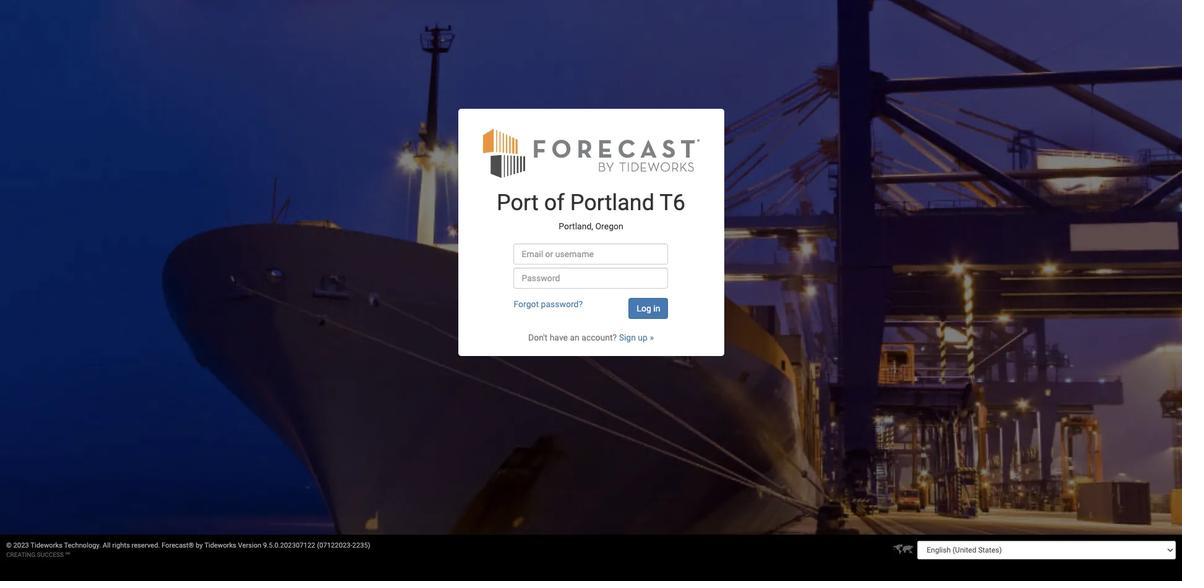 Task type: locate. For each thing, give the bounding box(es) containing it.
tideworks
[[30, 542, 62, 550], [204, 542, 236, 550]]

tideworks right by
[[204, 542, 236, 550]]

success
[[37, 552, 64, 559]]

1 horizontal spatial tideworks
[[204, 542, 236, 550]]

Email or username text field
[[514, 244, 668, 265]]

port of portland t6 portland, oregon
[[497, 190, 685, 231]]

password?
[[541, 299, 583, 309]]

℠
[[65, 552, 70, 559]]

oregon
[[595, 221, 623, 231]]

Password password field
[[514, 268, 668, 289]]

creating
[[6, 552, 35, 559]]

forecast® by tideworks image
[[483, 127, 699, 179]]

an
[[570, 333, 579, 343]]

forecast®
[[162, 542, 194, 550]]

log
[[637, 304, 651, 314]]

don't have an account? sign up »
[[528, 333, 654, 343]]

forgot password? link
[[514, 299, 583, 309]]

2235)
[[352, 542, 370, 550]]

tideworks up success
[[30, 542, 62, 550]]

0 horizontal spatial tideworks
[[30, 542, 62, 550]]

in
[[653, 304, 660, 314]]



Task type: describe. For each thing, give the bounding box(es) containing it.
sign
[[619, 333, 636, 343]]

sign up » link
[[619, 333, 654, 343]]

reserved.
[[132, 542, 160, 550]]

have
[[550, 333, 568, 343]]

2 tideworks from the left
[[204, 542, 236, 550]]

© 2023 tideworks technology. all rights reserved. forecast® by tideworks version 9.5.0.202307122 (07122023-2235) creating success ℠
[[6, 542, 370, 559]]

log in button
[[629, 298, 668, 319]]

(07122023-
[[317, 542, 352, 550]]

up
[[638, 333, 648, 343]]

»
[[650, 333, 654, 343]]

portland
[[570, 190, 654, 216]]

all
[[103, 542, 111, 550]]

technology.
[[64, 542, 101, 550]]

9.5.0.202307122
[[263, 542, 315, 550]]

1 tideworks from the left
[[30, 542, 62, 550]]

port
[[497, 190, 539, 216]]

forgot password? log in
[[514, 299, 660, 314]]

portland,
[[559, 221, 593, 231]]

2023
[[13, 542, 29, 550]]

forgot
[[514, 299, 539, 309]]

by
[[196, 542, 203, 550]]

version
[[238, 542, 261, 550]]

rights
[[112, 542, 130, 550]]

account?
[[582, 333, 617, 343]]

don't
[[528, 333, 548, 343]]

t6
[[660, 190, 685, 216]]

©
[[6, 542, 12, 550]]

of
[[544, 190, 565, 216]]



Task type: vqa. For each thing, say whether or not it's contained in the screenshot.
"Oregon"
yes



